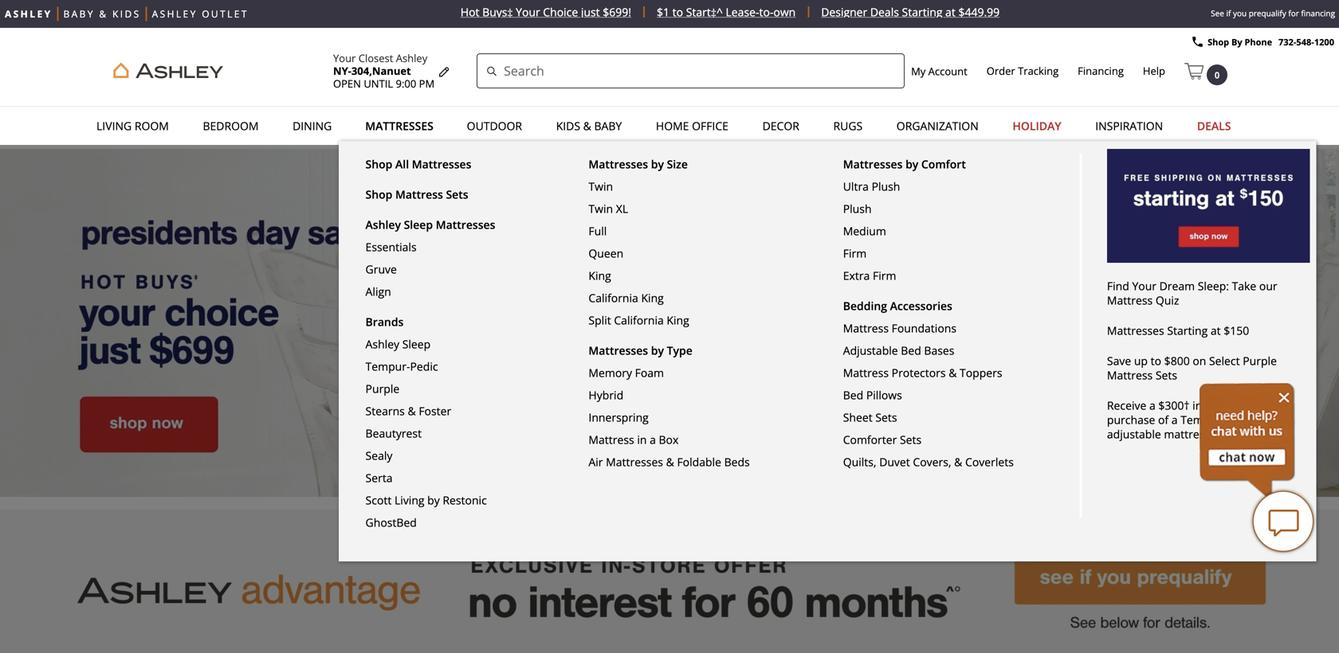 Task type: describe. For each thing, give the bounding box(es) containing it.
adjustable
[[843, 343, 898, 358]]

find
[[1107, 279, 1130, 294]]

see if you prequalify for financing link
[[1207, 0, 1339, 27]]

full
[[589, 224, 607, 239]]

0 vertical spatial california
[[589, 291, 638, 306]]

mattress in a box link
[[589, 425, 810, 448]]

receive
[[1107, 398, 1147, 413]]

1 vertical spatial bed
[[843, 388, 864, 403]]

essentials link
[[366, 232, 557, 255]]

comforter sets link
[[843, 425, 1074, 448]]

save up to $800 on select purple mattress sets
[[1107, 354, 1277, 383]]

gift
[[1232, 398, 1248, 413]]

shop for shop all mattresses
[[366, 157, 393, 172]]

save up to $800 on select purple mattress sets link
[[1107, 346, 1308, 391]]

ashley's presidents day sale image
[[0, 149, 1339, 497]]

0 vertical spatial plush
[[872, 179, 900, 194]]

tempur-pedic link
[[366, 352, 557, 374]]

pm
[[419, 77, 435, 91]]

at inside banner
[[1211, 323, 1221, 339]]

by for size
[[651, 157, 664, 172]]

stearns & foster link
[[366, 396, 557, 419]]

baby & kids link
[[63, 7, 141, 21]]

toppers
[[960, 366, 1003, 381]]

0 vertical spatial at
[[946, 4, 956, 20]]

& inside brands ashley sleep tempur-pedic purple stearns & foster beautyrest sealy serta scott living by restonic ghostbed
[[408, 404, 416, 419]]

ashley inside ashley sleep mattresses essentials gruve align
[[366, 217, 401, 232]]

covers,
[[913, 455, 952, 470]]

& left kids at top left
[[99, 7, 108, 20]]

accessories
[[890, 299, 953, 314]]

0 vertical spatial bed
[[901, 343, 921, 358]]

save
[[1107, 354, 1131, 369]]

foam
[[635, 366, 664, 381]]

ultra
[[843, 179, 869, 194]]

king link
[[589, 261, 810, 283]]

order tracking link
[[987, 64, 1059, 78]]

hot
[[461, 4, 480, 20]]

rugs link
[[829, 111, 868, 141]]

ashley image
[[108, 60, 230, 82]]

queen
[[589, 246, 624, 261]]

ashley inside ashley outlet link
[[152, 7, 197, 20]]

mattresses up all
[[365, 118, 434, 134]]

mattresses image
[[1107, 149, 1310, 263]]

sleep inside ashley sleep mattresses essentials gruve align
[[404, 217, 433, 232]]

none search field inside banner
[[477, 53, 905, 88]]

deals inside 'link'
[[1197, 118, 1231, 134]]

by
[[1232, 36, 1243, 48]]

bedroom link
[[198, 111, 263, 141]]

beds
[[724, 455, 750, 470]]

dining
[[293, 118, 332, 134]]

account
[[929, 64, 968, 79]]

sets up ashley sleep mattresses link
[[446, 187, 468, 202]]

mattress down the bedding on the right top
[[843, 321, 889, 336]]

innerspring link
[[589, 403, 810, 425]]

living inside brands ashley sleep tempur-pedic purple stearns & foster beautyrest sealy serta scott living by restonic ghostbed
[[395, 493, 425, 508]]

1 vertical spatial firm
[[873, 268, 896, 283]]

search image
[[486, 64, 498, 80]]

$300†
[[1159, 398, 1190, 413]]

comforter
[[843, 433, 897, 448]]

shop for shop by phone 732-548-1200
[[1208, 36, 1229, 48]]

full link
[[589, 216, 810, 239]]

dream
[[1160, 279, 1195, 294]]

mattresses up shop mattress sets link
[[412, 157, 472, 172]]

restonic
[[443, 493, 487, 508]]

phone
[[1245, 36, 1273, 48]]

ashley outlet link
[[152, 7, 249, 21]]

2 horizontal spatial king
[[667, 313, 689, 328]]

mattresses by size twin twin xl full queen king california king split california king
[[589, 157, 689, 328]]

ashley inside your closest ashley ny-304,nanuet
[[396, 51, 428, 65]]

medium link
[[843, 216, 1074, 239]]

sets down pillows
[[876, 410, 897, 425]]

a for mattresses by type memory foam hybrid innerspring mattress in a box air mattresses & foldable beds
[[650, 433, 656, 448]]

by inside brands ashley sleep tempur-pedic purple stearns & foster beautyrest sealy serta scott living by restonic ghostbed
[[427, 493, 440, 508]]

a for receive a $300† instant gift with the purchase of a tempur-pedic® adjustable mattress set
[[1172, 413, 1178, 428]]

0 horizontal spatial firm
[[843, 246, 867, 261]]

help
[[1143, 64, 1166, 78]]

california king link
[[589, 283, 810, 306]]

0 vertical spatial deals
[[871, 4, 899, 20]]

bedroom
[[203, 118, 259, 134]]

order
[[987, 64, 1015, 78]]

foldable
[[677, 455, 721, 470]]

purple inside save up to $800 on select purple mattress sets
[[1243, 354, 1277, 369]]

serta link
[[366, 463, 557, 486]]

9:00
[[396, 77, 416, 91]]

ashley outlet
[[152, 7, 249, 20]]

tracking
[[1018, 64, 1059, 78]]

to-
[[759, 4, 774, 20]]

beautyrest link
[[366, 419, 557, 441]]

mattresses inside ashley sleep mattresses essentials gruve align
[[436, 217, 495, 232]]

your inside your closest ashley ny-304,nanuet
[[333, 51, 356, 65]]

choice
[[543, 4, 578, 20]]

order tracking
[[987, 64, 1059, 78]]

1 horizontal spatial a
[[1150, 398, 1156, 413]]

sheet sets link
[[843, 403, 1074, 425]]

mattress down the shop all mattresses
[[395, 187, 443, 202]]

mattresses inside mattresses by size twin twin xl full queen king california king split california king
[[589, 157, 648, 172]]

decor link
[[758, 111, 804, 141]]

& down bases
[[949, 366, 957, 381]]

scott living by restonic link
[[366, 486, 557, 508]]

by for type
[[651, 343, 664, 358]]

bed pillows link
[[843, 380, 1074, 403]]

protectors
[[892, 366, 946, 381]]

with
[[1251, 398, 1274, 413]]

1 horizontal spatial your
[[516, 4, 540, 20]]

shop for shop mattress sets
[[366, 187, 393, 202]]

shop mattress sets link
[[366, 187, 558, 202]]

$1 to start‡^ lease-to-own link
[[645, 4, 809, 20]]

quilts,
[[843, 455, 877, 470]]

financing link
[[1078, 64, 1124, 78]]

shop by phone 732-548-1200
[[1208, 36, 1335, 48]]

1200
[[1315, 36, 1335, 48]]

starting inside banner
[[1167, 323, 1208, 339]]

hot buys‡ your choice just $699!
[[461, 4, 631, 20]]

baby
[[63, 7, 95, 20]]

chat bubble mobile view image
[[1252, 490, 1315, 554]]

ashley sleep mattresses link
[[366, 217, 558, 232]]

hot buys‡ your choice just $699! link
[[449, 4, 645, 20]]

xl
[[616, 201, 628, 216]]



Task type: locate. For each thing, give the bounding box(es) containing it.
dining link
[[288, 111, 337, 141]]

find your dream sleep: take our mattress quiz link
[[1107, 271, 1308, 316]]

ultra plush link
[[843, 171, 1074, 194]]

tempur- inside receive a $300† instant gift with the purchase of a tempur-pedic® adjustable mattress set
[[1181, 413, 1225, 428]]

a left of at the right bottom
[[1150, 398, 1156, 413]]

2 twin from the top
[[589, 201, 613, 216]]

pedic
[[410, 359, 438, 374]]

1 horizontal spatial purple
[[1243, 354, 1277, 369]]

purple inside brands ashley sleep tempur-pedic purple stearns & foster beautyrest sealy serta scott living by restonic ghostbed
[[366, 381, 400, 397]]

serta
[[366, 471, 393, 486]]

gruve
[[366, 262, 397, 277]]

0 vertical spatial twin
[[589, 179, 613, 194]]

1 horizontal spatial firm
[[873, 268, 896, 283]]

sleep down "shop mattress sets"
[[404, 217, 433, 232]]

mattresses up ultra
[[843, 157, 903, 172]]

mattresses up memory
[[589, 343, 648, 358]]

tempur- inside brands ashley sleep tempur-pedic purple stearns & foster beautyrest sealy serta scott living by restonic ghostbed
[[366, 359, 410, 374]]

hybrid
[[589, 388, 624, 403]]

a inside the mattresses by type memory foam hybrid innerspring mattress in a box air mattresses & foldable beds
[[650, 433, 656, 448]]

mattresses by type memory foam hybrid innerspring mattress in a box air mattresses & foldable beds
[[589, 343, 750, 470]]

mattress down adjustable
[[843, 366, 889, 381]]

mattresses down in
[[606, 455, 663, 470]]

sets right up
[[1156, 368, 1178, 383]]

1 vertical spatial at
[[1211, 323, 1221, 339]]

queen link
[[589, 238, 810, 261]]

2 vertical spatial your
[[1132, 279, 1157, 294]]

kids
[[556, 118, 580, 134]]

0 horizontal spatial starting
[[902, 4, 943, 20]]

2 horizontal spatial a
[[1172, 413, 1178, 428]]

1 horizontal spatial bed
[[901, 343, 921, 358]]

duvet
[[880, 455, 910, 470]]

1 horizontal spatial tempur-
[[1181, 413, 1225, 428]]

all
[[395, 157, 409, 172]]

0 horizontal spatial tempur-
[[366, 359, 410, 374]]

twin xl link
[[589, 194, 810, 216]]

$699!
[[603, 4, 631, 20]]

open until 9:00 pm
[[333, 77, 435, 91]]

banner
[[0, 28, 1339, 562]]

up
[[1134, 354, 1148, 369]]

king up type
[[667, 313, 689, 328]]

mattresses by comfort link
[[843, 157, 1077, 172]]

king down queen
[[589, 268, 611, 283]]

0 horizontal spatial your
[[333, 51, 356, 65]]

at left the $449.99
[[946, 4, 956, 20]]

living inside "living room" link
[[96, 118, 132, 134]]

kids & baby
[[556, 118, 622, 134]]

holiday link
[[1008, 111, 1066, 141]]

2 vertical spatial king
[[667, 313, 689, 328]]

304,nanuet
[[351, 64, 411, 78]]

innerspring
[[589, 410, 649, 425]]

2 vertical spatial shop
[[366, 187, 393, 202]]

1 vertical spatial sleep
[[402, 337, 431, 352]]

0 vertical spatial king
[[589, 268, 611, 283]]

by for comfort
[[906, 157, 919, 172]]

to inside save up to $800 on select purple mattress sets
[[1151, 354, 1162, 369]]

0 horizontal spatial king
[[589, 268, 611, 283]]

twin left xl in the left of the page
[[589, 201, 613, 216]]

sleep up pedic
[[402, 337, 431, 352]]

bedding accessories mattress foundations adjustable bed bases mattress protectors & toppers bed pillows sheet sets comforter sets quilts, duvet covers, & coverlets
[[843, 299, 1014, 470]]

mattresses down baby
[[589, 157, 648, 172]]

ashley
[[5, 7, 52, 20]]

0 vertical spatial firm
[[843, 246, 867, 261]]

your inside find your dream sleep: take our mattress quiz
[[1132, 279, 1157, 294]]

starting left the $449.99
[[902, 4, 943, 20]]

purple up stearns
[[366, 381, 400, 397]]

1 vertical spatial plush
[[843, 201, 872, 216]]

shop left by
[[1208, 36, 1229, 48]]

0 vertical spatial starting
[[902, 4, 943, 20]]

by inside the mattresses by type memory foam hybrid innerspring mattress in a box air mattresses & foldable beds
[[651, 343, 664, 358]]

change location image
[[438, 66, 451, 79]]

inspiration link
[[1091, 111, 1168, 141]]

mattress up the receive
[[1107, 368, 1153, 383]]

purple right the select on the bottom right of page
[[1243, 354, 1277, 369]]

room
[[135, 118, 169, 134]]

ny-
[[333, 64, 351, 78]]

banner containing living room
[[0, 28, 1339, 562]]

1 vertical spatial twin
[[589, 201, 613, 216]]

0 horizontal spatial at
[[946, 4, 956, 20]]

adjustable bed bases link
[[843, 336, 1074, 358]]

california up split
[[589, 291, 638, 306]]

plush right ultra
[[872, 179, 900, 194]]

0 vertical spatial shop
[[1208, 36, 1229, 48]]

1 vertical spatial to
[[1151, 354, 1162, 369]]

$1 to start‡^ lease-to-own
[[657, 4, 796, 20]]

1 vertical spatial california
[[614, 313, 664, 328]]

coverlets
[[965, 455, 1014, 470]]

outdoor
[[467, 118, 522, 134]]

home office
[[656, 118, 729, 134]]

kids
[[112, 7, 141, 20]]

mattress inside find your dream sleep: take our mattress quiz
[[1107, 293, 1153, 308]]

find your dream sleep: take our mattress quiz
[[1107, 279, 1278, 308]]

0 horizontal spatial bed
[[843, 388, 864, 403]]

our
[[1260, 279, 1278, 294]]

living
[[96, 118, 132, 134], [395, 493, 425, 508]]

receive a $300† instant gift with the purchase of a tempur-pedic® adjustable mattress set link
[[1107, 391, 1308, 450]]

ashley inside brands ashley sleep tempur-pedic purple stearns & foster beautyrest sealy serta scott living by restonic ghostbed
[[366, 337, 399, 352]]

starting
[[902, 4, 943, 20], [1167, 323, 1208, 339]]

by left restonic
[[427, 493, 440, 508]]

bed up sheet
[[843, 388, 864, 403]]

align link
[[366, 277, 557, 299]]

shop down the shop all mattresses
[[366, 187, 393, 202]]

your up open
[[333, 51, 356, 65]]

comfort
[[922, 157, 966, 172]]

plush link
[[843, 194, 1074, 216]]

1 vertical spatial starting
[[1167, 323, 1208, 339]]

1 horizontal spatial living
[[395, 493, 425, 508]]

to right $1 on the top of page
[[673, 4, 683, 20]]

starting up $800
[[1167, 323, 1208, 339]]

california right split
[[614, 313, 664, 328]]

start‡^
[[686, 4, 723, 20]]

designer deals starting at $449.99 link
[[809, 4, 1012, 20]]

0 vertical spatial your
[[516, 4, 540, 20]]

2 horizontal spatial your
[[1132, 279, 1157, 294]]

0 horizontal spatial a
[[650, 433, 656, 448]]

brands ashley sleep tempur-pedic purple stearns & foster beautyrest sealy serta scott living by restonic ghostbed
[[366, 315, 487, 531]]

kids & baby link
[[551, 111, 627, 141]]

living room
[[96, 118, 169, 134]]

sealy
[[366, 448, 393, 464]]

by left type
[[651, 343, 664, 358]]

purple link
[[366, 374, 557, 397]]

firm up extra
[[843, 246, 867, 261]]

ashley's special financing image
[[0, 510, 1339, 654]]

by left comfort
[[906, 157, 919, 172]]

1 horizontal spatial deals
[[1197, 118, 1231, 134]]

bed up protectors
[[901, 343, 921, 358]]

by inside mattresses by size twin twin xl full queen king california king split california king
[[651, 157, 664, 172]]

dialogue message for liveperson image
[[1200, 383, 1296, 498]]

mattresses down shop mattress sets link
[[436, 217, 495, 232]]

ghostbed link
[[366, 508, 557, 531]]

memory
[[589, 366, 632, 381]]

firm right extra
[[873, 268, 896, 283]]

sets up duvet
[[900, 433, 922, 448]]

$800
[[1165, 354, 1190, 369]]

just
[[581, 4, 600, 20]]

your right buys‡
[[516, 4, 540, 20]]

$449.99
[[959, 4, 1000, 20]]

beautyrest
[[366, 426, 422, 441]]

plush
[[872, 179, 900, 194], [843, 201, 872, 216]]

0 horizontal spatial deals
[[871, 4, 899, 20]]

size
[[667, 157, 688, 172]]

twin up "full" on the top left
[[589, 179, 613, 194]]

1 vertical spatial king
[[641, 291, 664, 306]]

plush down ultra
[[843, 201, 872, 216]]

mattresses
[[365, 118, 434, 134], [412, 157, 472, 172], [589, 157, 648, 172], [843, 157, 903, 172], [436, 217, 495, 232], [1107, 323, 1165, 339], [589, 343, 648, 358], [606, 455, 663, 470]]

sealy link
[[366, 441, 557, 464]]

main content
[[0, 149, 1339, 654]]

mattresses by size link
[[589, 157, 813, 172]]

1 vertical spatial shop
[[366, 157, 393, 172]]

1 vertical spatial living
[[395, 493, 425, 508]]

instant
[[1193, 398, 1229, 413]]

& down box
[[666, 455, 674, 470]]

receive a $300† instant gift with the purchase of a tempur-pedic® adjustable mattress set
[[1107, 398, 1294, 442]]

& right kids
[[583, 118, 591, 134]]

living left room
[[96, 118, 132, 134]]

by inside mattresses by comfort ultra plush plush medium firm extra firm
[[906, 157, 919, 172]]

until
[[364, 77, 393, 91]]

medium
[[843, 224, 886, 239]]

sleep inside brands ashley sleep tempur-pedic purple stearns & foster beautyrest sealy serta scott living by restonic ghostbed
[[402, 337, 431, 352]]

adjustable
[[1107, 427, 1161, 442]]

1 vertical spatial deals
[[1197, 118, 1231, 134]]

mattress inside the mattresses by type memory foam hybrid innerspring mattress in a box air mattresses & foldable beds
[[589, 433, 634, 448]]

ashley down brands
[[366, 337, 399, 352]]

living up ghostbed
[[395, 493, 425, 508]]

1 horizontal spatial at
[[1211, 323, 1221, 339]]

at left $150
[[1211, 323, 1221, 339]]

open
[[333, 77, 361, 91]]

1 vertical spatial your
[[333, 51, 356, 65]]

mattress left the quiz at the top right of the page
[[1107, 293, 1153, 308]]

None search field
[[477, 53, 905, 88]]

shop all mattresses link
[[366, 157, 558, 172]]

1 twin from the top
[[589, 179, 613, 194]]

by left size
[[651, 157, 664, 172]]

0 vertical spatial sleep
[[404, 217, 433, 232]]

1 vertical spatial tempur-
[[1181, 413, 1225, 428]]

shop
[[1208, 36, 1229, 48], [366, 157, 393, 172], [366, 187, 393, 202]]

prequalify
[[1249, 8, 1287, 19]]

you
[[1233, 8, 1247, 19]]

a right in
[[650, 433, 656, 448]]

to right up
[[1151, 354, 1162, 369]]

your right find
[[1132, 279, 1157, 294]]

decor
[[763, 118, 800, 134]]

0 horizontal spatial purple
[[366, 381, 400, 397]]

0 vertical spatial living
[[96, 118, 132, 134]]

king down king link at the top
[[641, 291, 664, 306]]

deals down 0
[[1197, 118, 1231, 134]]

0 horizontal spatial living
[[96, 118, 132, 134]]

take
[[1232, 279, 1257, 294]]

a right of at the right bottom
[[1172, 413, 1178, 428]]

0 horizontal spatial to
[[673, 4, 683, 20]]

ashley up 9:00 at the left
[[396, 51, 428, 65]]

in
[[637, 433, 647, 448]]

extra firm link
[[843, 261, 1074, 283]]

mattresses inside mattresses by comfort ultra plush plush medium firm extra firm
[[843, 157, 903, 172]]

mattress inside save up to $800 on select purple mattress sets
[[1107, 368, 1153, 383]]

1 horizontal spatial starting
[[1167, 323, 1208, 339]]

sets inside save up to $800 on select purple mattress sets
[[1156, 368, 1178, 383]]

0 vertical spatial to
[[673, 4, 683, 20]]

air
[[589, 455, 603, 470]]

a
[[1150, 398, 1156, 413], [1172, 413, 1178, 428], [650, 433, 656, 448]]

air mattresses & foldable beds link
[[589, 447, 810, 470]]

essentials
[[366, 240, 417, 255]]

& left foster
[[408, 404, 416, 419]]

ashley up essentials
[[366, 217, 401, 232]]

1 horizontal spatial king
[[641, 291, 664, 306]]

mattresses starting at $150 link
[[1107, 316, 1308, 346]]

548-
[[1297, 36, 1315, 48]]

deals right designer
[[871, 4, 899, 20]]

0 vertical spatial tempur-
[[366, 359, 410, 374]]

& down comforter sets link
[[954, 455, 963, 470]]

0 vertical spatial purple
[[1243, 354, 1277, 369]]

ashley right kids at top left
[[152, 7, 197, 20]]

mattresses up up
[[1107, 323, 1165, 339]]

1 vertical spatial purple
[[366, 381, 400, 397]]

& inside the mattresses by type memory foam hybrid innerspring mattress in a box air mattresses & foldable beds
[[666, 455, 674, 470]]

mattress down the innerspring
[[589, 433, 634, 448]]

1 horizontal spatial to
[[1151, 354, 1162, 369]]

shop left all
[[366, 157, 393, 172]]



